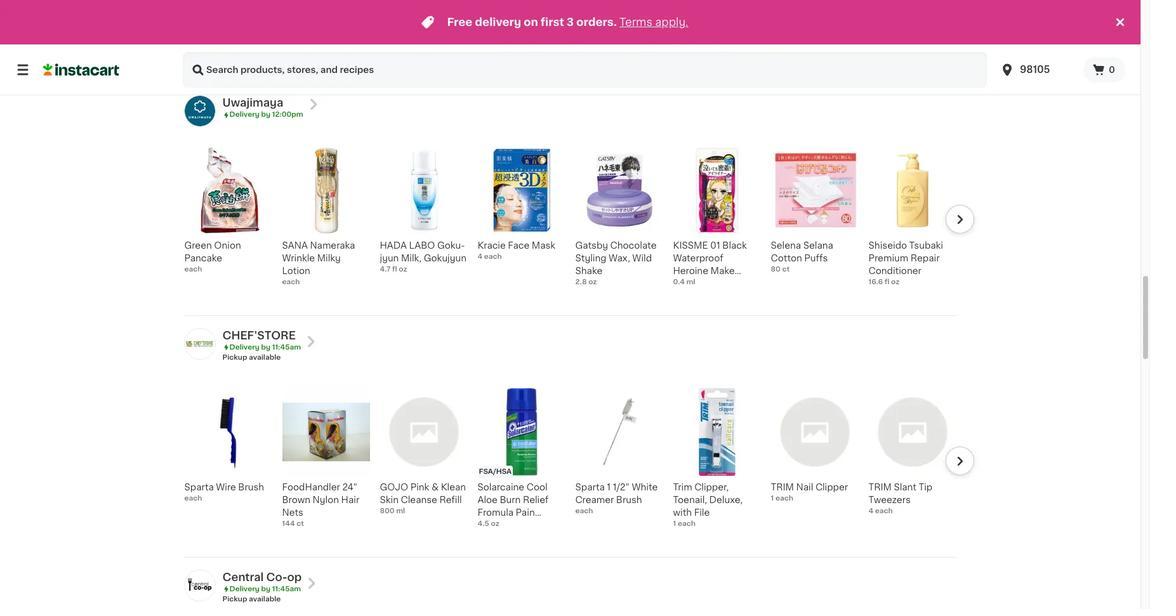 Task type: locate. For each thing, give the bounding box(es) containing it.
in inside burt's bees facial towelettes, aloe vera, soothing, 3 in 1
[[751, 24, 759, 32]]

1 trim from the left
[[771, 483, 794, 492]]

facial right bees
[[727, 0, 752, 7]]

0 vertical spatial cotton
[[478, 11, 509, 20]]

4 many in stock from the left
[[588, 48, 638, 55]]

skin up 800
[[380, 496, 399, 504]]

pickup for chef'store
[[223, 354, 247, 361]]

1 horizontal spatial facial
[[809, 0, 835, 7]]

gojo
[[380, 483, 408, 492]]

aura up orders.
[[576, 0, 596, 7]]

cacia inside aura cacia aromatherapy mist, lavender, relaxing
[[598, 0, 624, 7]]

3 right first
[[567, 17, 574, 27]]

3 cacia from the left
[[598, 0, 624, 7]]

toner,
[[771, 11, 798, 20]]

trim
[[771, 483, 794, 492], [869, 483, 892, 492]]

&
[[944, 0, 952, 7], [947, 24, 954, 32], [432, 483, 439, 492]]

many in stock down clearing
[[197, 48, 247, 55]]

ct right 80
[[783, 266, 790, 273]]

aura inside aura cacia skin care oil, organic, castor 4 fl oz
[[380, 0, 400, 7]]

many for aura cacia aromatherapy mist, eucalyptus, clearing
[[197, 48, 217, 55]]

1 horizontal spatial aura
[[380, 0, 400, 7]]

11:45am down "chef'store"
[[272, 344, 301, 351]]

1 horizontal spatial cacia
[[403, 0, 428, 7]]

cacia inside aura cacia aromatherapy mist, eucalyptus, clearing
[[207, 0, 232, 7]]

100
[[478, 23, 491, 30]]

1 cacia from the left
[[207, 0, 232, 7]]

1 facial from the left
[[727, 0, 752, 7]]

oz inside shiseido tsubaki premium repair conditioner 16.6 fl oz
[[891, 278, 900, 285]]

1 vertical spatial pickup available
[[223, 596, 281, 603]]

facial inside thayers facial toner, alcohol- free, unscented, witch hazel
[[809, 0, 835, 7]]

800
[[380, 508, 395, 515]]

facial up alcohol-
[[809, 0, 835, 7]]

skin up organic,
[[430, 0, 449, 7]]

4 fl oz
[[184, 36, 206, 43], [576, 36, 597, 43]]

11:45am for central co-op
[[272, 586, 301, 593]]

trim
[[673, 483, 692, 492]]

green onion pancake each
[[184, 241, 241, 273]]

castor
[[380, 24, 410, 32]]

pickup for central co-op
[[223, 596, 247, 603]]

wax,
[[609, 254, 630, 263]]

1 horizontal spatial with
[[673, 508, 692, 517]]

0 vertical spatial aloe
[[727, 11, 747, 20]]

aloe inside solarcaine cool aloe burn relief fromula pain relieving spray with lidocaine
[[478, 496, 498, 504]]

cotton for cliganic organic cotton rounds
[[478, 11, 509, 20]]

1 right deluxe,
[[771, 495, 774, 502]]

clipper
[[816, 483, 848, 492]]

1 down toenail,
[[673, 520, 676, 527]]

sparta
[[184, 483, 214, 492], [576, 483, 605, 492]]

2 cacia from the left
[[403, 0, 428, 7]]

gokujyun
[[424, 254, 467, 263]]

pickup
[[223, 354, 247, 361], [223, 596, 247, 603]]

each inside trim clipper, toenail, deluxe, with file 1 each
[[678, 520, 696, 527]]

refill
[[440, 496, 462, 504]]

many in stock down 12.2 fl oz
[[295, 48, 345, 55]]

many
[[197, 48, 217, 55], [295, 48, 315, 55], [393, 48, 413, 55], [588, 48, 608, 55]]

hada
[[380, 241, 407, 250]]

0 vertical spatial pickup available
[[223, 354, 281, 361]]

ml right 800
[[396, 508, 405, 515]]

1 vertical spatial aloe
[[478, 496, 498, 504]]

pickup available down "chef'store"
[[223, 354, 281, 361]]

mist, inside aura cacia aromatherapy mist, lavender, relaxing
[[576, 24, 597, 32]]

pink
[[411, 483, 429, 492]]

2 facial from the left
[[809, 0, 835, 7]]

0 horizontal spatial aura
[[184, 0, 205, 7]]

brush
[[238, 483, 264, 492], [616, 496, 642, 504]]

0 horizontal spatial skin
[[380, 496, 399, 504]]

available down "chef'store"
[[249, 354, 281, 361]]

pickup available for chef'store
[[223, 354, 281, 361]]

0 horizontal spatial trim
[[771, 483, 794, 492]]

2 trim from the left
[[869, 483, 892, 492]]

1 vertical spatial available
[[249, 596, 281, 603]]

cotton inside cliganic organic cotton rounds 100 ct
[[478, 11, 509, 20]]

sparta for sparta 1 1/2" white creamer brush
[[576, 483, 605, 492]]

1 horizontal spatial ml
[[687, 278, 695, 285]]

sparta wire brush each
[[184, 483, 264, 502]]

brush inside sparta wire brush each
[[238, 483, 264, 492]]

aloe up the "soothing,"
[[727, 11, 747, 20]]

0 vertical spatial available
[[249, 354, 281, 361]]

sparta left wire
[[184, 483, 214, 492]]

2 horizontal spatial aura
[[576, 0, 596, 7]]

1 item carousel region from the top
[[167, 141, 974, 310]]

aloe up fromula
[[478, 496, 498, 504]]

1 up 30
[[673, 36, 677, 45]]

fsa/hsa
[[479, 468, 512, 475]]

ct right 100
[[492, 23, 500, 30]]

many in stock down the relaxing
[[588, 48, 638, 55]]

cacia inside aura cacia skin care oil, organic, castor 4 fl oz
[[403, 0, 428, 7]]

uwajimaya
[[223, 98, 283, 108]]

4 many from the left
[[588, 48, 608, 55]]

many down clearing
[[197, 48, 217, 55]]

oz inside gatsby chocolate styling wax, wild shake 2.8 oz
[[589, 278, 597, 285]]

sparta inside sparta 1 1/2" white creamer brush each
[[576, 483, 605, 492]]

cotton inside 'selena selana cotton puffs 80 ct'
[[771, 254, 802, 263]]

cacia for eucalyptus,
[[207, 0, 232, 7]]

by down uwajimaya
[[261, 111, 270, 118]]

98105
[[1020, 65, 1050, 74]]

& for alaffia shampoo & body wash, lemon lavender, babies & kids
[[944, 0, 952, 7]]

kissme 01 black waterproof heroine make smooth liquid eyeliner
[[673, 241, 747, 301]]

cacia up orders.
[[598, 0, 624, 7]]

1 vertical spatial 11:45am
[[272, 586, 301, 593]]

2 11:45am from the top
[[272, 586, 301, 593]]

1 horizontal spatial aromatherapy
[[576, 11, 639, 20]]

0 horizontal spatial sparta
[[184, 483, 214, 492]]

2 aromatherapy from the left
[[576, 11, 639, 20]]

1 aromatherapy from the left
[[184, 11, 248, 20]]

1 horizontal spatial aloe
[[727, 11, 747, 20]]

with down 4.5 oz
[[478, 534, 497, 543]]

fl inside aura cacia skin care oil, organic, castor 4 fl oz
[[387, 36, 391, 43]]

2 pickup available from the top
[[223, 596, 281, 603]]

trim inside "trim slant tip tweezers 4 each"
[[869, 483, 892, 492]]

4 fl oz for relaxing
[[576, 36, 597, 43]]

klean
[[441, 483, 466, 492]]

1 horizontal spatial brush
[[616, 496, 642, 504]]

0 vertical spatial by
[[261, 111, 270, 118]]

brush down 1/2"
[[616, 496, 642, 504]]

3 delivery from the top
[[230, 586, 260, 593]]

1 vertical spatial delivery by 11:45am
[[230, 586, 301, 593]]

aura inside aura cacia aromatherapy mist, eucalyptus, clearing
[[184, 0, 205, 7]]

delivery by 11:45am down central co-op
[[230, 586, 301, 593]]

2 vertical spatial delivery
[[230, 586, 260, 593]]

3 stock from the left
[[423, 48, 443, 55]]

each inside sparta 1 1/2" white creamer brush each
[[576, 508, 593, 515]]

oz inside hada labo goku- jyun milk, gokujyun 4.7 fl oz
[[399, 266, 407, 273]]

rounds
[[511, 11, 546, 20]]

lavender, down body
[[869, 24, 912, 32]]

file
[[694, 508, 710, 517]]

0 horizontal spatial aloe
[[478, 496, 498, 504]]

delivery down central
[[230, 586, 260, 593]]

1 horizontal spatial trim
[[869, 483, 892, 492]]

12:00pm
[[272, 111, 303, 118]]

eyeliner
[[673, 292, 709, 301]]

delivery for chef'store
[[230, 344, 260, 351]]

puffs
[[805, 254, 828, 263]]

1 available from the top
[[249, 354, 281, 361]]

1 vertical spatial ml
[[396, 508, 405, 515]]

Search field
[[183, 52, 987, 88]]

burt's
[[673, 0, 700, 7]]

1 many from the left
[[197, 48, 217, 55]]

4 fl oz for clearing
[[184, 36, 206, 43]]

many down the relaxing
[[588, 48, 608, 55]]

mist,
[[184, 24, 206, 32], [576, 24, 597, 32]]

black
[[723, 241, 747, 250]]

(1.65k)
[[818, 38, 843, 45]]

1 sparta from the left
[[184, 483, 214, 492]]

waterproof
[[673, 254, 724, 263]]

cacia
[[207, 0, 232, 7], [403, 0, 428, 7], [598, 0, 624, 7]]

aura up care
[[380, 0, 400, 7]]

1 horizontal spatial mist,
[[576, 24, 597, 32]]

2 sparta from the left
[[576, 483, 605, 492]]

2 4 fl oz from the left
[[576, 36, 597, 43]]

1 stock from the left
[[227, 48, 247, 55]]

0 horizontal spatial cotton
[[478, 11, 509, 20]]

ct right 30
[[685, 48, 692, 55]]

aura cacia aromatherapy mist, lavender, relaxing
[[576, 0, 643, 45]]

11:45am down op
[[272, 586, 301, 593]]

oz
[[198, 36, 206, 43], [305, 36, 313, 43], [393, 36, 401, 43], [589, 36, 597, 43], [787, 48, 795, 55], [885, 48, 893, 55], [399, 266, 407, 273], [589, 278, 597, 285], [891, 278, 900, 285], [491, 520, 499, 527]]

1 vertical spatial with
[[478, 534, 497, 543]]

many down 12.2 fl oz
[[295, 48, 315, 55]]

3 many from the left
[[393, 48, 413, 55]]

mist, inside aura cacia aromatherapy mist, eucalyptus, clearing
[[184, 24, 206, 32]]

2 many from the left
[[295, 48, 315, 55]]

1 left 1/2"
[[607, 483, 611, 492]]

4
[[184, 36, 189, 43], [380, 36, 385, 43], [576, 36, 580, 43], [478, 253, 483, 260], [869, 508, 874, 515]]

ml down heroine
[[687, 278, 695, 285]]

2 available from the top
[[249, 596, 281, 603]]

wire
[[216, 483, 236, 492]]

aura cacia aromatherapy mist, eucalyptus, clearing
[[184, 0, 261, 45]]

2 aura from the left
[[380, 0, 400, 7]]

0 vertical spatial skin
[[430, 0, 449, 7]]

pickup down "chef'store"
[[223, 354, 247, 361]]

wild
[[633, 254, 652, 263]]

fl
[[191, 36, 196, 43], [298, 36, 303, 43], [387, 36, 391, 43], [582, 36, 587, 43], [780, 48, 785, 55], [878, 48, 883, 55], [392, 266, 397, 273], [885, 278, 890, 285]]

lavender, up the relaxing
[[600, 24, 643, 32]]

many in stock for aura cacia aromatherapy mist, lavender, relaxing
[[588, 48, 638, 55]]

item carousel region
[[167, 141, 974, 310], [167, 383, 974, 552]]

each inside kracie face mask 4 each
[[484, 253, 502, 260]]

aromatherapy up the relaxing
[[576, 11, 639, 20]]

delivery by 11:45am down "chef'store"
[[230, 344, 301, 351]]

organic,
[[420, 11, 458, 20]]

each
[[484, 253, 502, 260], [184, 266, 202, 273], [282, 278, 300, 285], [184, 495, 202, 502], [776, 495, 794, 502], [576, 508, 593, 515], [875, 508, 893, 515], [678, 520, 696, 527]]

mist, up the relaxing
[[576, 24, 597, 32]]

cotton
[[478, 11, 509, 20], [771, 254, 802, 263]]

cacia up oil,
[[403, 0, 428, 7]]

16
[[869, 48, 877, 55]]

1 vertical spatial item carousel region
[[167, 383, 974, 552]]

jyun
[[380, 254, 399, 263]]

1 vertical spatial pickup
[[223, 596, 247, 603]]

0 vertical spatial &
[[944, 0, 952, 7]]

0 vertical spatial delivery
[[230, 111, 260, 118]]

mist, up clearing
[[184, 24, 206, 32]]

1 vertical spatial by
[[261, 344, 270, 351]]

sparta up the creamer
[[576, 483, 605, 492]]

in for aura cacia skin care oil, organic, castor
[[414, 48, 421, 55]]

item carousel region containing sparta wire brush
[[167, 383, 974, 552]]

1 horizontal spatial cotton
[[771, 254, 802, 263]]

trim clipper, toenail, deluxe, with file 1 each
[[673, 483, 743, 527]]

None search field
[[183, 52, 987, 88]]

trim inside trim nail clipper 1 each
[[771, 483, 794, 492]]

0 vertical spatial item carousel region
[[167, 141, 974, 310]]

3 by from the top
[[261, 586, 270, 593]]

sparta inside sparta wire brush each
[[184, 483, 214, 492]]

ct right 144
[[297, 520, 304, 527]]

2 pickup from the top
[[223, 596, 247, 603]]

2 98105 button from the left
[[1000, 52, 1076, 88]]

delivery for central co-op
[[230, 586, 260, 593]]

& up lemon
[[944, 0, 952, 7]]

central co-op image
[[184, 571, 215, 601]]

0 horizontal spatial facial
[[727, 0, 752, 7]]

0.4
[[673, 278, 685, 285]]

1 delivery by 11:45am from the top
[[230, 344, 301, 351]]

chocolate
[[611, 241, 657, 250]]

0 horizontal spatial brush
[[238, 483, 264, 492]]

1 inside trim clipper, toenail, deluxe, with file 1 each
[[673, 520, 676, 527]]

brush right wire
[[238, 483, 264, 492]]

many down castor
[[393, 48, 413, 55]]

12.2
[[282, 36, 296, 43]]

available for central co-op
[[249, 596, 281, 603]]

burn
[[500, 496, 521, 504]]

1 vertical spatial delivery
[[230, 344, 260, 351]]

0 horizontal spatial with
[[478, 534, 497, 543]]

1 vertical spatial brush
[[616, 496, 642, 504]]

many in stock down aura cacia skin care oil, organic, castor 4 fl oz
[[393, 48, 443, 55]]

0 horizontal spatial 3
[[567, 17, 574, 27]]

selana
[[804, 241, 833, 250]]

sana
[[282, 241, 308, 250]]

1 vertical spatial cotton
[[771, 254, 802, 263]]

item carousel region for chef'store
[[167, 383, 974, 552]]

ml
[[687, 278, 695, 285], [396, 508, 405, 515]]

2 item carousel region from the top
[[167, 383, 974, 552]]

1 lavender, from the left
[[600, 24, 643, 32]]

2 mist, from the left
[[576, 24, 597, 32]]

0 horizontal spatial cacia
[[207, 0, 232, 7]]

16.6
[[869, 278, 883, 285]]

witch
[[771, 36, 797, 45]]

kissme
[[673, 241, 708, 250]]

1 vertical spatial skin
[[380, 496, 399, 504]]

1 aura from the left
[[184, 0, 205, 7]]

0 horizontal spatial 4 fl oz
[[184, 36, 206, 43]]

nameraka
[[310, 241, 355, 250]]

1 4 fl oz from the left
[[184, 36, 206, 43]]

trim left nail
[[771, 483, 794, 492]]

4 stock from the left
[[618, 48, 638, 55]]

1 inside trim nail clipper 1 each
[[771, 495, 774, 502]]

1 many in stock from the left
[[197, 48, 247, 55]]

2 lavender, from the left
[[869, 24, 912, 32]]

uwajimaya image
[[184, 96, 215, 126]]

1 horizontal spatial skin
[[430, 0, 449, 7]]

144
[[282, 520, 295, 527]]

shampoo
[[900, 0, 942, 7]]

many for aura cacia aromatherapy mist, lavender, relaxing
[[588, 48, 608, 55]]

ct inside foodhandler 24" brown nylon hair nets 144 ct
[[297, 520, 304, 527]]

aromatherapy up eucalyptus,
[[184, 11, 248, 20]]

available down central co-op
[[249, 596, 281, 603]]

trim for trim nail clipper
[[771, 483, 794, 492]]

item carousel region containing green onion pancake
[[167, 141, 974, 310]]

3 right the "soothing,"
[[743, 24, 748, 32]]

1 pickup from the top
[[223, 354, 247, 361]]

2 vertical spatial &
[[432, 483, 439, 492]]

relaxing
[[576, 36, 614, 45]]

0 vertical spatial delivery by 11:45am
[[230, 344, 301, 351]]

0 horizontal spatial lavender,
[[600, 24, 643, 32]]

(982)
[[720, 38, 739, 45]]

aura inside aura cacia aromatherapy mist, lavender, relaxing
[[576, 0, 596, 7]]

each inside green onion pancake each
[[184, 266, 202, 273]]

onion
[[214, 241, 241, 250]]

1 horizontal spatial 4 fl oz
[[576, 36, 597, 43]]

pickup down central
[[223, 596, 247, 603]]

& right pink
[[432, 483, 439, 492]]

aromatherapy inside aura cacia aromatherapy mist, eucalyptus, clearing
[[184, 11, 248, 20]]

solarcaine
[[478, 483, 525, 492]]

skin inside aura cacia skin care oil, organic, castor 4 fl oz
[[430, 0, 449, 7]]

by down "chef'store"
[[261, 344, 270, 351]]

0 vertical spatial brush
[[238, 483, 264, 492]]

by down central co-op
[[261, 586, 270, 593]]

4.7
[[380, 266, 391, 273]]

1 horizontal spatial 3
[[743, 24, 748, 32]]

cotton down selena at the top right
[[771, 254, 802, 263]]

aromatherapy inside aura cacia aromatherapy mist, lavender, relaxing
[[576, 11, 639, 20]]

with down toenail,
[[673, 508, 692, 517]]

cacia for lavender,
[[598, 0, 624, 7]]

2 horizontal spatial cacia
[[598, 0, 624, 7]]

1 horizontal spatial lavender,
[[869, 24, 912, 32]]

2 vertical spatial by
[[261, 586, 270, 593]]

& inside gojo pink & klean skin cleanse refill 800 ml
[[432, 483, 439, 492]]

with inside solarcaine cool aloe burn relief fromula pain relieving spray with lidocaine
[[478, 534, 497, 543]]

3 many in stock from the left
[[393, 48, 443, 55]]

creamer
[[576, 496, 614, 504]]

aura for aura cacia aromatherapy mist, eucalyptus, clearing
[[184, 0, 205, 7]]

0 horizontal spatial aromatherapy
[[184, 11, 248, 20]]

free
[[447, 17, 473, 27]]

2 delivery from the top
[[230, 344, 260, 351]]

0 vertical spatial with
[[673, 508, 692, 517]]

delivery down uwajimaya
[[230, 111, 260, 118]]

pickup available down central
[[223, 596, 281, 603]]

1 pickup available from the top
[[223, 354, 281, 361]]

2 by from the top
[[261, 344, 270, 351]]

tsubaki
[[910, 241, 943, 250]]

1 mist, from the left
[[184, 24, 206, 32]]

0 horizontal spatial mist,
[[184, 24, 206, 32]]

delivery down "chef'store"
[[230, 344, 260, 351]]

aura up clearing
[[184, 0, 205, 7]]

stock for aura cacia aromatherapy mist, lavender, relaxing
[[618, 48, 638, 55]]

pickup available for central co-op
[[223, 596, 281, 603]]

1 vertical spatial &
[[947, 24, 954, 32]]

0 vertical spatial pickup
[[223, 354, 247, 361]]

ct inside cliganic organic cotton rounds 100 ct
[[492, 23, 500, 30]]

& for gojo pink & klean skin cleanse refill 800 ml
[[432, 483, 439, 492]]

3 aura from the left
[[576, 0, 596, 7]]

1 11:45am from the top
[[272, 344, 301, 351]]

4 inside kracie face mask 4 each
[[478, 253, 483, 260]]

trim up tweezers
[[869, 483, 892, 492]]

0 horizontal spatial ml
[[396, 508, 405, 515]]

2 delivery by 11:45am from the top
[[230, 586, 301, 593]]

1 horizontal spatial sparta
[[576, 483, 605, 492]]

cacia up eucalyptus,
[[207, 0, 232, 7]]

terms
[[620, 17, 653, 27]]

aura cacia skin care oil, organic, castor 4 fl oz
[[380, 0, 458, 43]]

★★★★★
[[673, 36, 718, 45], [673, 36, 718, 45], [771, 36, 816, 45], [771, 36, 816, 45], [869, 36, 913, 45], [869, 36, 913, 45]]

1
[[673, 36, 677, 45], [607, 483, 611, 492], [771, 495, 774, 502], [673, 520, 676, 527]]

conditioner
[[869, 266, 922, 275]]

lavender, inside alaffia shampoo & body wash, lemon lavender, babies & kids
[[869, 24, 912, 32]]

& down lemon
[[947, 24, 954, 32]]

cotton down cliganic
[[478, 11, 509, 20]]

free,
[[771, 24, 793, 32]]

nets
[[282, 508, 303, 517]]

toenail,
[[673, 496, 707, 504]]

aura for aura cacia aromatherapy mist, lavender, relaxing
[[576, 0, 596, 7]]

0 vertical spatial 11:45am
[[272, 344, 301, 351]]

each inside trim nail clipper 1 each
[[776, 495, 794, 502]]

available for chef'store
[[249, 354, 281, 361]]



Task type: vqa. For each thing, say whether or not it's contained in the screenshot.


Task type: describe. For each thing, give the bounding box(es) containing it.
4.5
[[478, 520, 489, 527]]

01
[[710, 241, 720, 250]]

stock for aura cacia skin care oil, organic, castor
[[423, 48, 443, 55]]

skin inside gojo pink & klean skin cleanse refill 800 ml
[[380, 496, 399, 504]]

thayers facial toner, alcohol- free, unscented, witch hazel
[[771, 0, 847, 45]]

by for chef'store
[[261, 344, 270, 351]]

soothing,
[[698, 24, 740, 32]]

4 inside aura cacia skin care oil, organic, castor 4 fl oz
[[380, 36, 385, 43]]

lotion
[[282, 266, 310, 275]]

nail
[[796, 483, 814, 492]]

central
[[223, 572, 264, 583]]

item carousel region for uwajimaya
[[167, 141, 974, 310]]

brush inside sparta 1 1/2" white creamer brush each
[[616, 496, 642, 504]]

milk,
[[401, 254, 422, 263]]

styling
[[576, 254, 607, 263]]

cliganic organic cotton rounds 100 ct
[[478, 0, 552, 30]]

gojo pink & klean skin cleanse refill 800 ml
[[380, 483, 466, 515]]

apply.
[[655, 17, 689, 27]]

towelettes,
[[673, 11, 724, 20]]

on
[[524, 17, 538, 27]]

relieving
[[478, 521, 519, 530]]

slant
[[894, 483, 917, 492]]

1 inside burt's bees facial towelettes, aloe vera, soothing, 3 in 1
[[673, 36, 677, 45]]

trim slant tip tweezers 4 each
[[869, 483, 933, 515]]

goku-
[[437, 241, 465, 250]]

delivery by 11:45am for chef'store
[[230, 344, 301, 351]]

2 many in stock from the left
[[295, 48, 345, 55]]

bees
[[702, 0, 724, 7]]

cacia for oil,
[[403, 0, 428, 7]]

1 98105 button from the left
[[992, 52, 1084, 88]]

0 button
[[1084, 57, 1126, 83]]

4.5 oz
[[478, 520, 499, 527]]

eucalyptus,
[[209, 24, 261, 32]]

central co-op
[[223, 572, 302, 583]]

3 inside limited time offer region
[[567, 17, 574, 27]]

heroine
[[673, 266, 709, 275]]

sparta for sparta wire brush
[[184, 483, 214, 492]]

mist, for clearing
[[184, 24, 206, 32]]

12.2 fl oz
[[282, 36, 313, 43]]

foodhandler 24" brown nylon hair nets 144 ct
[[282, 483, 360, 527]]

12 fl oz
[[771, 48, 795, 55]]

ct inside 'selena selana cotton puffs 80 ct'
[[783, 266, 790, 273]]

terms apply. link
[[620, 17, 689, 27]]

selena selana cotton puffs 80 ct
[[771, 241, 833, 273]]

16 fl oz
[[869, 48, 893, 55]]

2.8
[[576, 278, 587, 285]]

fromula
[[478, 508, 514, 517]]

by for central co-op
[[261, 586, 270, 593]]

cleanse
[[401, 496, 437, 504]]

0 vertical spatial ml
[[687, 278, 695, 285]]

wash,
[[895, 11, 921, 20]]

aromatherapy for eucalyptus,
[[184, 11, 248, 20]]

care
[[380, 11, 401, 20]]

sana nameraka wrinkle milky lotion each
[[282, 241, 355, 285]]

fl inside hada labo goku- jyun milk, gokujyun 4.7 fl oz
[[392, 266, 397, 273]]

limited time offer region
[[0, 0, 1113, 44]]

aloe inside burt's bees facial towelettes, aloe vera, soothing, 3 in 1
[[727, 11, 747, 20]]

trim nail clipper 1 each
[[771, 483, 848, 502]]

each inside "trim slant tip tweezers 4 each"
[[875, 508, 893, 515]]

cool
[[527, 483, 548, 492]]

kracie face mask 4 each
[[478, 241, 556, 260]]

2 stock from the left
[[325, 48, 345, 55]]

face
[[508, 241, 530, 250]]

each inside sparta wire brush each
[[184, 495, 202, 502]]

4 inside "trim slant tip tweezers 4 each"
[[869, 508, 874, 515]]

many for aura cacia skin care oil, organic, castor
[[393, 48, 413, 55]]

mist, for relaxing
[[576, 24, 597, 32]]

labo
[[409, 241, 435, 250]]

kracie
[[478, 241, 506, 250]]

1 by from the top
[[261, 111, 270, 118]]

unscented,
[[795, 24, 847, 32]]

many in stock for aura cacia aromatherapy mist, eucalyptus, clearing
[[197, 48, 247, 55]]

first
[[541, 17, 564, 27]]

pain
[[516, 508, 535, 517]]

premium
[[869, 254, 909, 263]]

wrinkle
[[282, 254, 315, 263]]

fl inside shiseido tsubaki premium repair conditioner 16.6 fl oz
[[885, 278, 890, 285]]

1 inside sparta 1 1/2" white creamer brush each
[[607, 483, 611, 492]]

repair
[[911, 254, 940, 263]]

gatsby chocolate styling wax, wild shake 2.8 oz
[[576, 241, 657, 285]]

make
[[711, 266, 735, 275]]

solarcaine cool aloe burn relief fromula pain relieving spray with lidocaine
[[478, 483, 549, 543]]

chef'store image
[[184, 329, 215, 359]]

alcohol-
[[800, 11, 838, 20]]

aromatherapy for lavender,
[[576, 11, 639, 20]]

foodhandler
[[282, 483, 340, 492]]

delivery by 12:00pm
[[230, 111, 303, 118]]

spray
[[521, 521, 547, 530]]

relief
[[523, 496, 549, 504]]

green
[[184, 241, 212, 250]]

hair
[[341, 496, 360, 504]]

lidocaine
[[499, 534, 543, 543]]

12
[[771, 48, 779, 55]]

lavender, inside aura cacia aromatherapy mist, lavender, relaxing
[[600, 24, 643, 32]]

in for aura cacia aromatherapy mist, eucalyptus, clearing
[[219, 48, 225, 55]]

(46)
[[916, 38, 930, 45]]

many in stock for aura cacia skin care oil, organic, castor
[[393, 48, 443, 55]]

delivery
[[475, 17, 521, 27]]

11:45am for chef'store
[[272, 344, 301, 351]]

cotton for selena selana cotton puffs
[[771, 254, 802, 263]]

delivery by 11:45am for central co-op
[[230, 586, 301, 593]]

lemon
[[924, 11, 954, 20]]

hazel
[[799, 36, 824, 45]]

orders.
[[577, 17, 617, 27]]

3 inside burt's bees facial towelettes, aloe vera, soothing, 3 in 1
[[743, 24, 748, 32]]

gatsby
[[576, 241, 608, 250]]

aura for aura cacia skin care oil, organic, castor 4 fl oz
[[380, 0, 400, 7]]

alaffia
[[869, 0, 897, 7]]

ml inside gojo pink & klean skin cleanse refill 800 ml
[[396, 508, 405, 515]]

sparta 1 1/2" white creamer brush each
[[576, 483, 658, 515]]

smooth
[[673, 279, 708, 288]]

stock for aura cacia aromatherapy mist, eucalyptus, clearing
[[227, 48, 247, 55]]

30 ct
[[673, 48, 692, 55]]

0
[[1109, 65, 1116, 74]]

op
[[287, 572, 302, 583]]

vera,
[[673, 24, 696, 32]]

trim for trim slant tip tweezers
[[869, 483, 892, 492]]

in for aura cacia aromatherapy mist, lavender, relaxing
[[610, 48, 617, 55]]

instacart logo image
[[43, 62, 119, 77]]

body
[[869, 11, 893, 20]]

facial inside burt's bees facial towelettes, aloe vera, soothing, 3 in 1
[[727, 0, 752, 7]]

deluxe,
[[710, 496, 743, 504]]

oz inside aura cacia skin care oil, organic, castor 4 fl oz
[[393, 36, 401, 43]]

with inside trim clipper, toenail, deluxe, with file 1 each
[[673, 508, 692, 517]]

each inside sana nameraka wrinkle milky lotion each
[[282, 278, 300, 285]]

1 delivery from the top
[[230, 111, 260, 118]]

clipper,
[[695, 483, 729, 492]]



